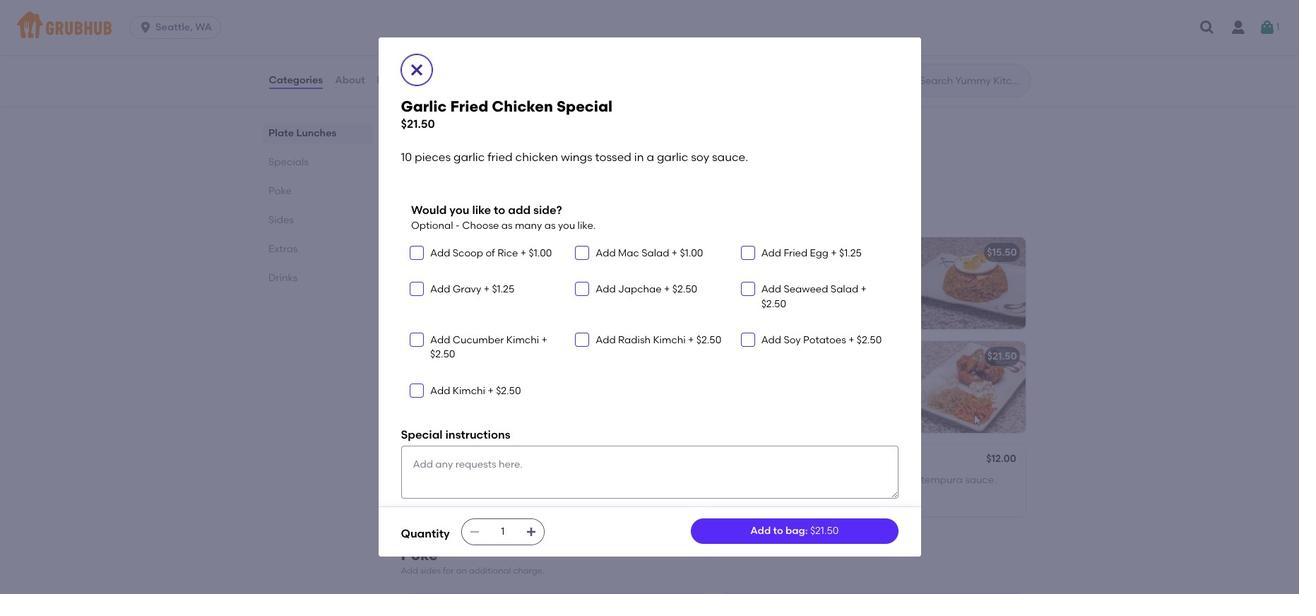 Task type: vqa. For each thing, say whether or not it's contained in the screenshot.
the left svg icon
no



Task type: locate. For each thing, give the bounding box(es) containing it.
slow roasted pork shoulder with cabbage.
[[729, 28, 930, 41]]

1 vertical spatial garlic
[[412, 350, 442, 362]]

1 horizontal spatial charge.
[[582, 209, 613, 219]]

0 vertical spatial an
[[525, 209, 535, 219]]

chicken inside garlic fried chicken special $21.50
[[492, 98, 553, 115]]

svg image
[[1199, 19, 1216, 36], [408, 62, 425, 79], [413, 285, 421, 293], [744, 285, 752, 293], [744, 336, 752, 344], [413, 386, 421, 395], [525, 526, 537, 537]]

1 vertical spatial a
[[519, 281, 526, 293]]

of right side at the top left of the page
[[550, 281, 559, 293]]

1 vertical spatial soy
[[665, 370, 681, 382]]

add left 'egg' in the top right of the page
[[761, 247, 781, 259]]

1 tempura from the left
[[855, 474, 896, 486]]

0 vertical spatial carte
[[419, 209, 441, 219]]

carrots,
[[638, 474, 674, 486]]

1 horizontal spatial $1.00
[[680, 247, 703, 259]]

special up add kimchi + $2.50 at bottom left
[[514, 350, 550, 362]]

of inside fried rice with your choice of protein and peas, carrots, and onions.
[[539, 474, 549, 486]]

svg image for add cucumber kimchi
[[413, 336, 421, 344]]

like
[[472, 204, 491, 217]]

0 vertical spatial $1.25
[[839, 247, 862, 259]]

svg image for add fried egg
[[744, 249, 752, 257]]

la right à
[[409, 209, 417, 219]]

0 horizontal spatial carte
[[419, 209, 441, 219]]

svg image for add mac salad
[[578, 249, 587, 257]]

svg image left soy
[[744, 336, 752, 344]]

1 vertical spatial additional
[[469, 566, 511, 576]]

1 horizontal spatial sides
[[489, 209, 509, 219]]

Special instructions text field
[[401, 446, 898, 499]]

0 horizontal spatial $21.50
[[401, 117, 435, 131]]

plate right tempura
[[494, 112, 520, 124]]

eggs.
[[753, 295, 779, 307]]

Search Yummy Kitchen search field
[[918, 74, 1026, 88]]

svg image
[[1259, 19, 1276, 36], [139, 20, 153, 35], [413, 249, 421, 257], [578, 249, 587, 257], [744, 249, 752, 257], [578, 285, 587, 293], [413, 336, 421, 344], [578, 336, 587, 344], [469, 526, 480, 537]]

an inside specials à la carte items. add sides for an additional charge.
[[525, 209, 535, 219]]

$1.00 up korean rice bowl topped with vegetables, bulgogi, and 1 fried egg. comes with a side of gochujang.
[[529, 247, 552, 259]]

tempura
[[449, 112, 492, 124]]

carte left "6"
[[750, 474, 775, 486]]

onions.
[[434, 489, 468, 501]]

1 horizontal spatial tempura
[[921, 474, 963, 486]]

add cucumber kimchi + $2.50
[[430, 334, 548, 361]]

salad for add seaweed salad
[[831, 284, 859, 296]]

plate
[[494, 112, 520, 124], [268, 127, 294, 139]]

rice up belly,
[[818, 267, 836, 279]]

like.
[[578, 220, 596, 232]]

and inside korean rice bowl topped with vegetables, bulgogi, and 1 fried egg. comes with a side of gochujang.
[[654, 267, 673, 279]]

0 vertical spatial 10 pieces garlic fried chicken wings tossed in a garlic soy sauce.
[[401, 150, 748, 164]]

sides inside specials à la carte items. add sides for an additional charge.
[[489, 209, 509, 219]]

specials up items.
[[401, 189, 464, 207]]

0 horizontal spatial tempura
[[855, 474, 896, 486]]

as down add
[[501, 220, 513, 232]]

korean for rice
[[412, 267, 447, 279]]

$1.25 down bowl
[[492, 284, 515, 296]]

0 horizontal spatial additional
[[469, 566, 511, 576]]

korean inside korean rice bowl topped with vegetables, bulgogi, and 1 fried egg. comes with a side of gochujang.
[[412, 267, 447, 279]]

$12.00
[[987, 453, 1016, 465]]

special down 'potatoes'
[[835, 350, 871, 362]]

1 vertical spatial $21.50
[[988, 350, 1017, 362]]

garlic
[[401, 98, 447, 115], [412, 350, 442, 362]]

0 horizontal spatial sides
[[420, 566, 441, 576]]

garlic inside garlic fried chicken special $21.50
[[401, 98, 447, 115]]

and for pork
[[761, 281, 780, 293]]

$2.50 for add cucumber kimchi + $2.50
[[430, 349, 455, 361]]

of down marinated
[[449, 57, 458, 69]]

$2.50
[[672, 284, 697, 296], [761, 298, 786, 310], [697, 334, 722, 346], [857, 334, 882, 346], [430, 349, 455, 361], [496, 385, 521, 397]]

fried left egg.
[[412, 281, 434, 293]]

teriyaki.
[[500, 57, 537, 69]]

0 vertical spatial topped
[[494, 267, 530, 279]]

you left like.
[[558, 220, 575, 232]]

special up house
[[401, 428, 443, 441]]

rice inside spicy korean fried rice with kimchi, spam, and pork belly, topped with 2 fried eggs.
[[818, 267, 836, 279]]

add for add scoop of rice
[[430, 247, 450, 259]]

fried down spam, on the right top
[[729, 295, 751, 307]]

rice down 'many'
[[498, 247, 518, 259]]

shoulder
[[817, 28, 858, 41]]

1 vertical spatial poke
[[401, 546, 438, 564]]

carte inside specials à la carte items. add sides for an additional charge.
[[419, 209, 441, 219]]

1 horizontal spatial in
[[615, 370, 624, 382]]

and inside spicy korean fried rice with kimchi, spam, and pork belly, topped with 2 fried eggs.
[[761, 281, 780, 293]]

0 horizontal spatial la
[[409, 209, 417, 219]]

10 up à
[[401, 150, 412, 164]]

topped down kimchi,
[[833, 281, 868, 293]]

rice inside fried rice with your choice of protein and peas, carrots, and onions.
[[439, 474, 457, 486]]

0 vertical spatial a
[[647, 150, 654, 164]]

additional up like.
[[537, 209, 579, 219]]

korean down eggs.
[[729, 350, 764, 362]]

poke up sides
[[268, 185, 291, 197]]

la inside specials à la carte items. add sides for an additional charge.
[[409, 209, 417, 219]]

1 horizontal spatial topped
[[833, 281, 868, 293]]

fried
[[488, 150, 513, 164], [794, 267, 816, 279], [412, 281, 434, 293], [729, 295, 751, 307], [488, 370, 509, 382]]

$15.50
[[987, 247, 1017, 259]]

2 horizontal spatial $21.50
[[988, 350, 1017, 362]]

chicken down add cucumber kimchi + $2.50
[[512, 370, 549, 382]]

pieces up add kimchi + $2.50 at bottom left
[[424, 370, 456, 382]]

+ down 'many'
[[521, 247, 527, 259]]

additional
[[537, 209, 579, 219], [469, 566, 511, 576]]

+ inside add seaweed salad + $2.50
[[861, 284, 867, 296]]

add left radish on the bottom of the page
[[596, 334, 616, 346]]

0 vertical spatial la
[[409, 209, 417, 219]]

rice inside korean rice bowl topped with vegetables, bulgogi, and 1 fried egg. comes with a side of gochujang.
[[449, 267, 467, 279]]

0 horizontal spatial rice
[[472, 454, 493, 466]]

1 horizontal spatial 1
[[1276, 21, 1280, 33]]

chicken up "sauce"
[[518, 28, 556, 41]]

add for add soy potatoes
[[761, 334, 781, 346]]

add down vegetables,
[[596, 284, 616, 296]]

+ down bowl
[[484, 284, 490, 296]]

of
[[449, 57, 458, 69], [486, 247, 495, 259], [550, 281, 559, 293], [539, 474, 549, 486]]

0 horizontal spatial topped
[[494, 267, 530, 279]]

cabbage.
[[883, 28, 930, 41]]

potatoes
[[803, 334, 846, 346]]

with inside slow roasted pork shoulder with cabbage. button
[[860, 28, 880, 41]]

wings
[[561, 150, 593, 164], [551, 370, 579, 382]]

1 horizontal spatial additional
[[537, 209, 579, 219]]

special for garlic fried chicken special $21.50
[[557, 98, 613, 115]]

add inside add seaweed salad + $2.50
[[761, 284, 781, 296]]

svg image inside seattle, wa button
[[139, 20, 153, 35]]

garlic down reviews
[[401, 98, 447, 115]]

0 horizontal spatial a
[[519, 281, 526, 293]]

2 horizontal spatial rice
[[792, 247, 813, 259]]

1 vertical spatial topped
[[833, 281, 868, 293]]

add
[[469, 209, 487, 219], [430, 247, 450, 259], [596, 247, 616, 259], [761, 247, 781, 259], [430, 284, 450, 296], [596, 284, 616, 296], [761, 284, 781, 296], [430, 334, 450, 346], [596, 334, 616, 346], [761, 334, 781, 346], [430, 385, 450, 397], [751, 525, 771, 537], [401, 566, 418, 576]]

svg image right input item quantity number field
[[525, 526, 537, 537]]

add left mac at the left top of page
[[596, 247, 616, 259]]

0 vertical spatial specials
[[268, 156, 308, 168]]

chicken down cucumber
[[471, 350, 511, 362]]

as down side?
[[545, 220, 556, 232]]

chicken for garlic fried chicken special $21.50
[[492, 98, 553, 115]]

hawaiian-
[[412, 28, 462, 41]]

svg image for add japchae
[[578, 285, 587, 293]]

1 vertical spatial pork
[[782, 281, 804, 293]]

add for add japchae
[[596, 284, 616, 296]]

0 horizontal spatial in
[[465, 43, 474, 55]]

special down our
[[557, 98, 613, 115]]

$2.50 inside add cucumber kimchi + $2.50
[[430, 349, 455, 361]]

pieces
[[415, 150, 451, 164], [424, 370, 456, 382], [786, 474, 817, 486]]

0 vertical spatial garlic
[[401, 98, 447, 115]]

0 vertical spatial 1
[[1276, 21, 1280, 33]]

$1.25
[[839, 247, 862, 259], [492, 284, 515, 296]]

1 vertical spatial charge.
[[513, 566, 545, 576]]

0 vertical spatial pieces
[[415, 150, 451, 164]]

add left scoop
[[430, 247, 450, 259]]

fried
[[450, 98, 488, 115], [765, 247, 789, 259], [784, 247, 808, 259], [444, 350, 469, 362], [766, 350, 791, 362], [445, 454, 470, 466], [412, 474, 436, 486]]

rice up spicy korean fried rice with kimchi, spam, and pork belly, topped with 2 fried eggs.
[[792, 247, 813, 259]]

0 vertical spatial salad
[[642, 247, 669, 259]]

$15.95
[[671, 245, 700, 257]]

svg image inside 1 button
[[1259, 19, 1276, 36]]

pork right roasted
[[793, 28, 814, 41]]

shrimp
[[412, 112, 447, 124]]

a
[[647, 150, 654, 164], [519, 281, 526, 293], [626, 370, 633, 382]]

0 horizontal spatial soy
[[665, 370, 681, 382]]

and down add mac salad + $1.00
[[654, 267, 673, 279]]

charge.
[[582, 209, 613, 219], [513, 566, 545, 576]]

add left cucumber
[[430, 334, 450, 346]]

soy
[[691, 150, 709, 164], [665, 370, 681, 382]]

poke inside poke add sides for an additional charge.
[[401, 546, 438, 564]]

svg image down marinated
[[408, 62, 425, 79]]

1 vertical spatial 1
[[675, 267, 679, 279]]

add right spam, on the right top
[[761, 284, 781, 296]]

2 horizontal spatial in
[[634, 150, 644, 164]]

1 horizontal spatial plate
[[494, 112, 520, 124]]

fried down garlic fried chicken special $21.50 at the left
[[488, 150, 513, 164]]

1 as from the left
[[501, 220, 513, 232]]

add left soy
[[761, 334, 781, 346]]

special
[[557, 98, 613, 115], [514, 350, 550, 362], [835, 350, 871, 362], [401, 428, 443, 441]]

+ up "add japchae + $2.50" on the top of the page
[[672, 247, 678, 259]]

kimchi right cucumber
[[507, 334, 539, 346]]

$2.50 inside add seaweed salad + $2.50
[[761, 298, 786, 310]]

0 vertical spatial you
[[450, 204, 470, 217]]

kimchi right radish on the bottom of the page
[[653, 334, 686, 346]]

topped inside spicy korean fried rice with kimchi, spam, and pork belly, topped with 2 fried eggs.
[[833, 281, 868, 293]]

1 vertical spatial wings
[[551, 370, 579, 382]]

hawaiian-style grilled chicken marinated in teriyaki sauce our version of chicken teriyaki.
[[412, 28, 561, 69]]

specials inside specials à la carte items. add sides for an additional charge.
[[401, 189, 464, 207]]

1 horizontal spatial $21.50
[[810, 525, 839, 537]]

add for add mac salad
[[596, 247, 616, 259]]

korean down kimchi fried rice
[[757, 267, 791, 279]]

many
[[515, 220, 542, 232]]

would you like to add side? optional - choose as many as you like.
[[411, 204, 596, 232]]

mac
[[618, 247, 639, 259]]

0 horizontal spatial 1
[[675, 267, 679, 279]]

a
[[729, 474, 736, 486]]

0 horizontal spatial as
[[501, 220, 513, 232]]

1 horizontal spatial an
[[525, 209, 535, 219]]

sides up the choose
[[489, 209, 509, 219]]

pork left belly,
[[782, 281, 804, 293]]

chicken down add soy potatoes + $2.50
[[793, 350, 833, 362]]

0 vertical spatial plate
[[494, 112, 520, 124]]

0 vertical spatial pork
[[793, 28, 814, 41]]

fried up "seaweed"
[[794, 267, 816, 279]]

an inside poke add sides for an additional charge.
[[456, 566, 467, 576]]

rice up your
[[472, 454, 493, 466]]

1 horizontal spatial sauce.
[[712, 150, 748, 164]]

to right like at top left
[[494, 204, 505, 217]]

pieces right "6"
[[786, 474, 817, 486]]

rice
[[792, 247, 813, 259], [498, 247, 518, 259], [472, 454, 493, 466]]

salad right belly,
[[831, 284, 859, 296]]

specials down plate lunches
[[268, 156, 308, 168]]

$2.50 for add radish kimchi + $2.50
[[697, 334, 722, 346]]

salad for add mac salad
[[642, 247, 669, 259]]

soy
[[784, 334, 801, 346]]

1 horizontal spatial to
[[773, 525, 783, 537]]

$1.00 up "add japchae + $2.50" on the top of the page
[[680, 247, 703, 259]]

fried for garlic fried chicken special $21.50
[[450, 98, 488, 115]]

chicken
[[492, 98, 553, 115], [471, 350, 511, 362], [793, 350, 833, 362]]

choose
[[462, 220, 499, 232]]

2 as from the left
[[545, 220, 556, 232]]

charge. down input item quantity number field
[[513, 566, 545, 576]]

pork inside button
[[793, 28, 814, 41]]

1 vertical spatial pieces
[[424, 370, 456, 382]]

1 vertical spatial specials
[[401, 189, 464, 207]]

poke
[[268, 185, 291, 197], [401, 546, 438, 564]]

plate lunches
[[268, 127, 336, 139]]

teriyaki
[[476, 43, 511, 55]]

1 inside button
[[1276, 21, 1280, 33]]

topped inside korean rice bowl topped with vegetables, bulgogi, and 1 fried egg. comes with a side of gochujang.
[[494, 267, 530, 279]]

2 vertical spatial sauce.
[[965, 474, 997, 486]]

2 vertical spatial a
[[626, 370, 633, 382]]

in inside hawaiian-style grilled chicken marinated in teriyaki sauce our version of chicken teriyaki.
[[465, 43, 474, 55]]

0 horizontal spatial $1.00
[[529, 247, 552, 259]]

2
[[893, 281, 899, 293]]

0 horizontal spatial poke
[[268, 185, 291, 197]]

chicken down garlic fried chicken special $21.50 at the left
[[515, 150, 558, 164]]

1 horizontal spatial soy
[[691, 150, 709, 164]]

rice for carrots,
[[439, 474, 457, 486]]

rice up onions.
[[439, 474, 457, 486]]

la
[[409, 209, 417, 219], [738, 474, 747, 486]]

add up special instructions
[[430, 385, 450, 397]]

0 horizontal spatial specials
[[268, 156, 308, 168]]

svg image left add kimchi + $2.50 at bottom left
[[413, 386, 421, 395]]

sauce. inside 10 pieces garlic fried chicken wings tossed in a garlic soy sauce.
[[412, 385, 444, 397]]

comes
[[460, 281, 494, 293]]

fried inside garlic fried chicken special $21.50
[[450, 98, 488, 115]]

seattle, wa
[[156, 21, 212, 33]]

2 tempura from the left
[[921, 474, 963, 486]]

0 vertical spatial $21.50
[[401, 117, 435, 131]]

korean fried chicken special image
[[920, 341, 1026, 433]]

and up eggs.
[[761, 281, 780, 293]]

0 vertical spatial 10
[[401, 150, 412, 164]]

1 vertical spatial an
[[456, 566, 467, 576]]

grilled
[[486, 28, 516, 41]]

add gravy + $1.25
[[430, 284, 515, 296]]

$1.25 right 'egg' in the top right of the page
[[839, 247, 862, 259]]

of right choice
[[539, 474, 549, 486]]

0 vertical spatial poke
[[268, 185, 291, 197]]

slow roasted pork shoulder with cabbage. button
[[720, 0, 1026, 91]]

with
[[860, 28, 880, 41], [532, 267, 552, 279], [838, 267, 858, 279], [497, 281, 517, 293], [871, 281, 891, 293], [459, 474, 479, 486], [899, 474, 919, 486]]

cucumber
[[453, 334, 504, 346]]

+ down garlic fried chicken special
[[488, 385, 494, 397]]

kimchi up spicy on the right of the page
[[729, 247, 762, 259]]

for up 'many'
[[511, 209, 523, 219]]

seattle, wa button
[[129, 16, 227, 39]]

specials for specials à la carte items. add sides for an additional charge.
[[401, 189, 464, 207]]

0 horizontal spatial an
[[456, 566, 467, 576]]

sides down quantity
[[420, 566, 441, 576]]

instructions
[[445, 428, 511, 441]]

la right a
[[738, 474, 747, 486]]

add radish kimchi + $2.50
[[596, 334, 722, 346]]

svg image left 1 button
[[1199, 19, 1216, 36]]

1 vertical spatial for
[[443, 566, 454, 576]]

poke for poke add sides for an additional charge.
[[401, 546, 438, 564]]

1 vertical spatial 10
[[412, 370, 422, 382]]

in
[[465, 43, 474, 55], [634, 150, 644, 164], [615, 370, 624, 382]]

sides
[[489, 209, 509, 219], [420, 566, 441, 576]]

special for garlic fried chicken special
[[514, 350, 550, 362]]

drinks
[[268, 272, 297, 284]]

fried for kimchi fried rice
[[765, 247, 789, 259]]

0 horizontal spatial sauce.
[[412, 385, 444, 397]]

1 vertical spatial sides
[[420, 566, 441, 576]]

poke down quantity
[[401, 546, 438, 564]]

+ down side at the top left of the page
[[542, 334, 548, 346]]

special inside garlic fried chicken special $21.50
[[557, 98, 613, 115]]

10 down garlic fried chicken special
[[412, 370, 422, 382]]

chicken
[[518, 28, 556, 41], [460, 57, 498, 69], [515, 150, 558, 164], [512, 370, 549, 382]]

korean down bibimbap
[[412, 267, 447, 279]]

additional down input item quantity number field
[[469, 566, 511, 576]]

add down quantity
[[401, 566, 418, 576]]

0 horizontal spatial salad
[[642, 247, 669, 259]]

tempura
[[855, 474, 896, 486], [921, 474, 963, 486]]

for
[[511, 209, 523, 219], [443, 566, 454, 576]]

and left onions.
[[412, 489, 431, 501]]

pieces down shrimp
[[415, 150, 451, 164]]

2 vertical spatial in
[[615, 370, 624, 382]]

svg image for 1
[[1259, 19, 1276, 36]]

+
[[521, 247, 527, 259], [672, 247, 678, 259], [831, 247, 837, 259], [484, 284, 490, 296], [664, 284, 670, 296], [861, 284, 867, 296], [542, 334, 548, 346], [688, 334, 694, 346], [849, 334, 855, 346], [488, 385, 494, 397]]

svg image for add radish kimchi
[[578, 336, 587, 344]]

hawaiian-style grilled chicken marinated in teriyaki sauce our version of chicken teriyaki. button
[[404, 0, 709, 91]]

add inside add cucumber kimchi + $2.50
[[430, 334, 450, 346]]

1 horizontal spatial you
[[558, 220, 575, 232]]

garlic up add kimchi + $2.50 at bottom left
[[412, 350, 442, 362]]

1 vertical spatial plate
[[268, 127, 294, 139]]

garlic for garlic fried chicken special $21.50
[[401, 98, 447, 115]]

style
[[462, 28, 484, 41]]

0 vertical spatial in
[[465, 43, 474, 55]]

salad right mac at the left top of page
[[642, 247, 669, 259]]

fried for korean fried chicken special
[[766, 350, 791, 362]]

add japchae + $2.50
[[596, 284, 697, 296]]

poke add sides for an additional charge.
[[401, 546, 545, 576]]

bulgogi,
[[612, 267, 651, 279]]

add up the choose
[[469, 209, 487, 219]]

add to bag: $21.50
[[751, 525, 839, 537]]

for inside poke add sides for an additional charge.
[[443, 566, 454, 576]]

fried rice with your choice of protein and peas, carrots, and onions.
[[412, 474, 674, 501]]

0 vertical spatial soy
[[691, 150, 709, 164]]

0 vertical spatial to
[[494, 204, 505, 217]]

charge. up like.
[[582, 209, 613, 219]]

add kimchi + $2.50
[[430, 385, 521, 397]]

salad inside add seaweed salad + $2.50
[[831, 284, 859, 296]]

kimchi inside add cucumber kimchi + $2.50
[[507, 334, 539, 346]]

chicken down teriyaki.
[[492, 98, 553, 115]]

0 vertical spatial sides
[[489, 209, 509, 219]]

1 horizontal spatial carte
[[750, 474, 775, 486]]

10
[[401, 150, 412, 164], [412, 370, 422, 382]]

plate left lunches
[[268, 127, 294, 139]]

1 vertical spatial you
[[558, 220, 575, 232]]

1 horizontal spatial for
[[511, 209, 523, 219]]

10 pieces garlic fried chicken wings tossed in a garlic soy sauce. down add cucumber kimchi + $2.50
[[412, 370, 681, 397]]

1 horizontal spatial $1.25
[[839, 247, 862, 259]]

1 horizontal spatial as
[[545, 220, 556, 232]]

rice up egg.
[[449, 267, 467, 279]]

charge. inside specials à la carte items. add sides for an additional charge.
[[582, 209, 613, 219]]

rice
[[449, 267, 467, 279], [818, 267, 836, 279], [439, 474, 457, 486]]

1 vertical spatial sauce.
[[412, 385, 444, 397]]

carte
[[419, 209, 441, 219], [750, 474, 775, 486]]

$1.00
[[529, 247, 552, 259], [680, 247, 703, 259]]

add mac salad + $1.00
[[596, 247, 703, 259]]

0 horizontal spatial $1.25
[[492, 284, 515, 296]]

0 vertical spatial wings
[[561, 150, 593, 164]]

to left 'bag:'
[[773, 525, 783, 537]]



Task type: describe. For each thing, give the bounding box(es) containing it.
our
[[545, 43, 561, 55]]

specials for specials
[[268, 156, 308, 168]]

$2.50 for add soy potatoes + $2.50
[[857, 334, 882, 346]]

chicken down teriyaki
[[460, 57, 498, 69]]

of inside hawaiian-style grilled chicken marinated in teriyaki sauce our version of chicken teriyaki.
[[449, 57, 458, 69]]

6
[[778, 474, 783, 486]]

$2.50 for add seaweed salad + $2.50
[[761, 298, 786, 310]]

+ right radish on the bottom of the page
[[688, 334, 694, 346]]

a inside korean rice bowl topped with vegetables, bulgogi, and 1 fried egg. comes with a side of gochujang.
[[519, 281, 526, 293]]

wings inside 10 pieces garlic fried chicken wings tossed in a garlic soy sauce.
[[551, 370, 579, 382]]

add for add fried egg
[[761, 247, 781, 259]]

of inside korean rice bowl topped with vegetables, bulgogi, and 1 fried egg. comes with a side of gochujang.
[[550, 281, 559, 293]]

house fried rice
[[412, 454, 493, 466]]

2 vertical spatial pieces
[[786, 474, 817, 486]]

kimchi fried rice
[[729, 247, 813, 259]]

items.
[[443, 209, 467, 219]]

special for korean fried chicken special
[[835, 350, 871, 362]]

to inside would you like to add side? optional - choose as many as you like.
[[494, 204, 505, 217]]

add fried egg + $1.25
[[761, 247, 862, 259]]

chicken for garlic fried chicken special
[[471, 350, 511, 362]]

korean rice bowl topped with vegetables, bulgogi, and 1 fried egg. comes with a side of gochujang.
[[412, 267, 679, 293]]

special instructions
[[401, 428, 511, 441]]

kimchi,
[[861, 267, 895, 279]]

main navigation navigation
[[0, 0, 1299, 55]]

roasted
[[753, 28, 790, 41]]

add for add gravy
[[430, 284, 450, 296]]

gochujang.
[[562, 281, 616, 293]]

add for add seaweed salad
[[761, 284, 781, 296]]

korean for fried
[[729, 350, 764, 362]]

peas,
[[609, 474, 635, 486]]

fried for garlic fried chicken special
[[444, 350, 469, 362]]

seattle,
[[156, 21, 193, 33]]

2 horizontal spatial sauce.
[[965, 474, 997, 486]]

specials à la carte items. add sides for an additional charge.
[[401, 189, 613, 219]]

side
[[528, 281, 547, 293]]

+ right 'potatoes'
[[849, 334, 855, 346]]

charge. inside poke add sides for an additional charge.
[[513, 566, 545, 576]]

+ right 'egg' in the top right of the page
[[831, 247, 837, 259]]

2 horizontal spatial a
[[647, 150, 654, 164]]

0 vertical spatial sauce.
[[712, 150, 748, 164]]

1 vertical spatial 10 pieces garlic fried chicken wings tossed in a garlic soy sauce.
[[412, 370, 681, 397]]

marinated
[[412, 43, 463, 55]]

svg image for add scoop of rice
[[413, 249, 421, 257]]

shrimp tempura plate
[[412, 112, 520, 124]]

à
[[401, 209, 407, 219]]

fried for house fried rice
[[445, 454, 470, 466]]

0 horizontal spatial plate
[[268, 127, 294, 139]]

add for add cucumber kimchi
[[430, 334, 450, 346]]

svg image down spicy on the right of the page
[[744, 285, 752, 293]]

add left 'bag:'
[[751, 525, 771, 537]]

egg
[[810, 247, 829, 259]]

reviews
[[377, 74, 416, 86]]

rice for fried
[[449, 267, 467, 279]]

kimchi down garlic fried chicken special
[[453, 385, 485, 397]]

add
[[508, 204, 531, 217]]

svg image inside main navigation navigation
[[1199, 19, 1216, 36]]

vegetables,
[[555, 267, 610, 279]]

10 inside 10 pieces garlic fried chicken wings tossed in a garlic soy sauce.
[[412, 370, 422, 382]]

+ inside add cucumber kimchi + $2.50
[[542, 334, 548, 346]]

1 horizontal spatial rice
[[498, 247, 518, 259]]

about
[[335, 74, 365, 86]]

svg image left egg.
[[413, 285, 421, 293]]

1 vertical spatial to
[[773, 525, 783, 537]]

garlic for garlic fried chicken special
[[412, 350, 442, 362]]

add inside poke add sides for an additional charge.
[[401, 566, 418, 576]]

garlic fried chicken special $21.50
[[401, 98, 613, 131]]

and for peas,
[[588, 474, 607, 486]]

shrimp
[[820, 474, 852, 486]]

fried inside korean rice bowl topped with vegetables, bulgogi, and 1 fried egg. comes with a side of gochujang.
[[412, 281, 434, 293]]

quantity
[[401, 527, 450, 541]]

svg image for seattle, wa
[[139, 20, 153, 35]]

egg.
[[436, 281, 458, 293]]

belly,
[[806, 281, 831, 293]]

Input item quantity number field
[[487, 519, 518, 545]]

bowl
[[469, 267, 492, 279]]

1 vertical spatial tossed
[[581, 370, 613, 382]]

pork inside spicy korean fried rice with kimchi, spam, and pork belly, topped with 2 fried eggs.
[[782, 281, 804, 293]]

chicken for korean fried chicken special
[[793, 350, 833, 362]]

version
[[412, 57, 446, 69]]

fried inside fried rice with your choice of protein and peas, carrots, and onions.
[[412, 474, 436, 486]]

sides inside poke add sides for an additional charge.
[[420, 566, 441, 576]]

spam,
[[729, 281, 759, 293]]

korean inside spicy korean fried rice with kimchi, spam, and pork belly, topped with 2 fried eggs.
[[757, 267, 791, 279]]

1 $1.00 from the left
[[529, 247, 552, 259]]

poke for poke
[[268, 185, 291, 197]]

garlic fried chicken special
[[412, 350, 550, 362]]

-
[[456, 220, 460, 232]]

a la carte 6 pieces shrimp tempura with tempura sauce.
[[729, 474, 997, 486]]

$21.50 inside garlic fried chicken special $21.50
[[401, 117, 435, 131]]

for inside specials à la carte items. add sides for an additional charge.
[[511, 209, 523, 219]]

scoop
[[453, 247, 483, 259]]

fried down garlic fried chicken special
[[488, 370, 509, 382]]

+ right japchae
[[664, 284, 670, 296]]

0 vertical spatial tossed
[[595, 150, 632, 164]]

fried for add fried egg + $1.25
[[784, 247, 808, 259]]

additional inside specials à la carte items. add sides for an additional charge.
[[537, 209, 579, 219]]

bibimbap
[[412, 247, 460, 259]]

kimchi fried rice image
[[920, 237, 1026, 329]]

spicy korean fried rice with kimchi, spam, and pork belly, topped with 2 fried eggs.
[[729, 267, 899, 307]]

1 vertical spatial in
[[634, 150, 644, 164]]

of up bowl
[[486, 247, 495, 259]]

gravy
[[453, 284, 481, 296]]

plate inside button
[[494, 112, 520, 124]]

categories button
[[268, 55, 324, 106]]

rice for house fried rice
[[472, 454, 493, 466]]

shrimp tempura plate button
[[404, 103, 709, 160]]

extras
[[268, 243, 298, 255]]

radish
[[618, 334, 651, 346]]

bbq chicken plate image
[[603, 0, 709, 91]]

in inside 10 pieces garlic fried chicken wings tossed in a garlic soy sauce.
[[615, 370, 624, 382]]

additional inside poke add sides for an additional charge.
[[469, 566, 511, 576]]

your
[[481, 474, 502, 486]]

1 inside korean rice bowl topped with vegetables, bulgogi, and 1 fried egg. comes with a side of gochujang.
[[675, 267, 679, 279]]

bag:
[[786, 525, 808, 537]]

reviews button
[[376, 55, 417, 106]]

rice for kimchi fried rice
[[792, 247, 813, 259]]

categories
[[269, 74, 323, 86]]

2 $1.00 from the left
[[680, 247, 703, 259]]

1 vertical spatial la
[[738, 474, 747, 486]]

sides
[[268, 214, 294, 226]]

add scoop of rice + $1.00
[[430, 247, 552, 259]]

1 horizontal spatial a
[[626, 370, 633, 382]]

lunches
[[296, 127, 336, 139]]

add for add kimchi
[[430, 385, 450, 397]]

spicy
[[729, 267, 755, 279]]

optional
[[411, 220, 453, 232]]

korean fried chicken special
[[729, 350, 871, 362]]

wa
[[195, 21, 212, 33]]

side?
[[534, 204, 562, 217]]

with inside fried rice with your choice of protein and peas, carrots, and onions.
[[459, 474, 479, 486]]

house
[[412, 454, 443, 466]]

protein
[[551, 474, 585, 486]]

add inside specials à la carte items. add sides for an additional charge.
[[469, 209, 487, 219]]

japchae
[[618, 284, 662, 296]]

and for 1
[[654, 267, 673, 279]]

1 button
[[1259, 15, 1280, 40]]

1 vertical spatial carte
[[750, 474, 775, 486]]

would
[[411, 204, 447, 217]]

2 vertical spatial $21.50
[[810, 525, 839, 537]]

slow
[[729, 28, 751, 41]]

choice
[[505, 474, 537, 486]]

add for add radish kimchi
[[596, 334, 616, 346]]



